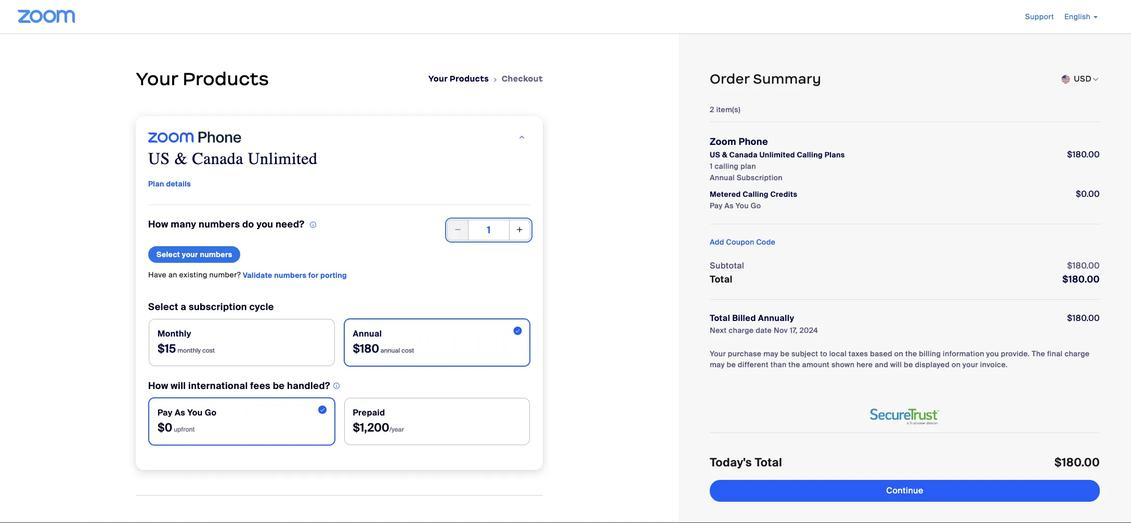 Task type: describe. For each thing, give the bounding box(es) containing it.
support link
[[1026, 12, 1054, 21]]

0 horizontal spatial products
[[183, 68, 269, 91]]

billing
[[919, 350, 941, 359]]

number?
[[209, 270, 241, 280]]

select a subscription cycle
[[148, 301, 274, 314]]

will inside how will international fees be handled? application
[[171, 380, 186, 393]]

and
[[875, 360, 889, 370]]

nov
[[774, 326, 788, 336]]

the
[[1032, 350, 1046, 359]]

how will international fees be handled? application
[[148, 380, 531, 394]]

metered
[[710, 190, 741, 199]]

how for how will international fees be handled?
[[148, 380, 168, 393]]

& for us & canada unlimited calling plans
[[722, 150, 728, 160]]

amount
[[802, 360, 830, 370]]

have an existing number? validate numbers for porting
[[148, 270, 347, 280]]

1 vertical spatial annual
[[353, 329, 382, 340]]

fees
[[250, 380, 271, 393]]

you inside application
[[257, 218, 273, 231]]

subscription inside '1 calling plan annual subscription'
[[737, 173, 783, 183]]

english link
[[1065, 12, 1098, 21]]

handled?
[[287, 380, 330, 393]]

$15
[[158, 342, 176, 357]]

different
[[738, 360, 769, 370]]

existing
[[179, 270, 207, 280]]

monthly
[[178, 347, 201, 355]]

1
[[710, 162, 713, 171]]

how many numbers do you need? application
[[148, 218, 319, 232]]

zoom phone
[[710, 136, 768, 148]]

taxes
[[849, 350, 868, 359]]

for
[[308, 271, 319, 280]]

upfront
[[174, 426, 195, 434]]

0 horizontal spatial calling
[[743, 190, 769, 199]]

plan
[[741, 162, 756, 171]]

total for total
[[710, 274, 733, 286]]

add coupon code
[[710, 238, 776, 247]]

you for pay as you go
[[736, 201, 749, 211]]

pay as you go
[[710, 201, 761, 211]]

support
[[1026, 12, 1054, 21]]

us for us & canada unlimited
[[148, 149, 170, 169]]

usd
[[1074, 74, 1092, 84]]

add coupon code button
[[710, 237, 776, 248]]

total numbers 1 increase image
[[516, 223, 524, 238]]

pay for pay as you go $0 upfront
[[158, 408, 173, 419]]

add
[[710, 238, 724, 247]]

select for select your numbers
[[157, 250, 180, 260]]

canada for us & canada unlimited
[[192, 149, 243, 169]]

have
[[148, 270, 167, 280]]

your inside select your numbers button
[[182, 250, 198, 260]]

usd button
[[1074, 71, 1092, 87]]

plan details
[[148, 179, 191, 189]]

today's
[[710, 456, 752, 471]]

unlimited for us & canada unlimited calling plans
[[760, 150, 795, 160]]

your inside 'your purchase may be subject to local taxes based on the billing information you provide. the final charge may be different than the amount shown here and will be displayed on your invoice.'
[[963, 360, 978, 370]]

$180.00 for subtotal
[[1068, 261, 1100, 272]]

you inside 'your purchase may be subject to local taxes based on the billing information you provide. the final charge may be different than the amount shown here and will be displayed on your invoice.'
[[987, 350, 999, 359]]

item(s)
[[716, 105, 741, 114]]

do
[[242, 218, 254, 231]]

be left displayed
[[904, 360, 913, 370]]

summary
[[753, 71, 821, 87]]

1 vertical spatial subscription
[[189, 301, 247, 314]]

your products inside breadcrumb navigation
[[428, 74, 489, 84]]

select for select a subscription cycle
[[148, 301, 178, 314]]

purchase
[[728, 350, 762, 359]]

prepaid
[[353, 408, 385, 419]]

be up than
[[781, 350, 790, 359]]

right image
[[492, 75, 499, 85]]

plan
[[148, 179, 164, 189]]

/year
[[389, 426, 404, 434]]

canada for us & canada unlimited calling plans
[[730, 150, 758, 160]]

monthly $15 monthly cost
[[158, 329, 215, 357]]

validate numbers for porting button
[[243, 267, 347, 284]]

0 vertical spatial charge
[[729, 326, 754, 336]]

0 horizontal spatial your
[[136, 68, 178, 91]]

how many numbers do you need?
[[148, 218, 307, 231]]

as for pay as you go
[[725, 201, 734, 211]]

1 vertical spatial the
[[789, 360, 800, 370]]

how will international fees be handled?
[[148, 380, 330, 393]]

continue button
[[710, 481, 1100, 502]]

us & canada unlimited
[[148, 149, 318, 169]]

2024
[[800, 326, 818, 336]]

plan details button
[[148, 176, 191, 192]]

learn more about numbers image
[[307, 220, 319, 231]]

us & canada unlimited calling plans
[[710, 150, 845, 160]]

0 horizontal spatial may
[[710, 360, 725, 370]]

metered calling credits
[[710, 190, 798, 199]]

cycle
[[249, 301, 274, 314]]

today's total
[[710, 456, 782, 471]]

here
[[857, 360, 873, 370]]

porting
[[320, 271, 347, 280]]

plans
[[825, 150, 845, 160]]

an
[[168, 270, 177, 280]]

1 horizontal spatial the
[[906, 350, 917, 359]]

many
[[171, 218, 196, 231]]

displayed
[[915, 360, 950, 370]]

breadcrumb navigation
[[428, 74, 543, 85]]

pay as you go $0 upfront
[[158, 408, 217, 436]]

next
[[710, 326, 727, 336]]

your purchase may be subject to local taxes based on the billing information you provide. the final charge may be different than the amount shown here and will be displayed on your invoice.
[[710, 350, 1090, 370]]

your products link
[[428, 74, 489, 84]]

credits
[[771, 190, 798, 199]]

go for pay as you go
[[751, 201, 761, 211]]

calling
[[715, 162, 739, 171]]

will inside 'your purchase may be subject to local taxes based on the billing information you provide. the final charge may be different than the amount shown here and will be displayed on your invoice.'
[[891, 360, 902, 370]]

information
[[943, 350, 985, 359]]

coupon
[[726, 238, 755, 247]]

total for total billed annually
[[710, 313, 730, 324]]

1 horizontal spatial may
[[764, 350, 779, 359]]

to
[[820, 350, 828, 359]]

1 horizontal spatial calling
[[797, 150, 823, 160]]



Task type: vqa. For each thing, say whether or not it's contained in the screenshot.
Pro's 100
no



Task type: locate. For each thing, give the bounding box(es) containing it.
show options image
[[1092, 75, 1100, 84]]

1 vertical spatial calling
[[743, 190, 769, 199]]

on down the information
[[952, 360, 961, 370]]

2 how from the top
[[148, 380, 168, 393]]

pay down metered
[[710, 201, 723, 211]]

1 vertical spatial may
[[710, 360, 725, 370]]

checkout link
[[502, 74, 543, 84]]

checkout
[[502, 74, 543, 84]]

date
[[756, 326, 772, 336]]

cost inside monthly $15 monthly cost
[[202, 347, 215, 355]]

subject
[[792, 350, 818, 359]]

the left billing
[[906, 350, 917, 359]]

0 horizontal spatial on
[[895, 350, 904, 359]]

your up existing
[[182, 250, 198, 260]]

go down 'metered calling credits'
[[751, 201, 761, 211]]

1 vertical spatial as
[[175, 408, 185, 419]]

1 vertical spatial go
[[205, 408, 217, 419]]

1 horizontal spatial your
[[963, 360, 978, 370]]

as down metered
[[725, 201, 734, 211]]

you inside pay as you go $0 upfront
[[187, 408, 203, 419]]

numbers inside have an existing number? validate numbers for porting
[[274, 271, 307, 280]]

as for pay as you go $0 upfront
[[175, 408, 185, 419]]

1 horizontal spatial unlimited
[[760, 150, 795, 160]]

2 horizontal spatial your
[[710, 350, 726, 359]]

1 horizontal spatial as
[[725, 201, 734, 211]]

canada
[[192, 149, 243, 169], [730, 150, 758, 160]]

1 horizontal spatial your
[[428, 74, 448, 84]]

0 horizontal spatial cost
[[202, 347, 215, 355]]

& for us & canada unlimited
[[174, 149, 188, 169]]

charge down billed
[[729, 326, 754, 336]]

you up upfront
[[187, 408, 203, 419]]

need?
[[276, 218, 305, 231]]

final
[[1047, 350, 1063, 359]]

on
[[895, 350, 904, 359], [952, 360, 961, 370]]

continue
[[886, 486, 924, 497]]

0 vertical spatial annual
[[710, 173, 735, 183]]

order
[[710, 71, 750, 87]]

select your numbers button
[[148, 247, 241, 263]]

1 how from the top
[[148, 218, 168, 231]]

1 vertical spatial select
[[148, 301, 178, 314]]

may up than
[[764, 350, 779, 359]]

$0
[[158, 421, 172, 436]]

be right the fees
[[273, 380, 285, 393]]

0 vertical spatial the
[[906, 350, 917, 359]]

numbers for many
[[199, 218, 240, 231]]

1 vertical spatial how
[[148, 380, 168, 393]]

calling up pay as you go
[[743, 190, 769, 199]]

calling
[[797, 150, 823, 160], [743, 190, 769, 199]]

1 vertical spatial charge
[[1065, 350, 1090, 359]]

numbers for your
[[200, 250, 232, 260]]

total up next
[[710, 313, 730, 324]]

cost right $180
[[402, 347, 414, 355]]

order summary
[[710, 71, 821, 87]]

annually
[[758, 313, 795, 324]]

us up 'plan'
[[148, 149, 170, 169]]

pay
[[710, 201, 723, 211], [158, 408, 173, 419]]

select up an
[[157, 250, 180, 260]]

1 cost from the left
[[202, 347, 215, 355]]

your inside breadcrumb navigation
[[428, 74, 448, 84]]

cost
[[202, 347, 215, 355], [402, 347, 414, 355]]

as up upfront
[[175, 408, 185, 419]]

charge right final
[[1065, 350, 1090, 359]]

1 calling plan annual subscription
[[710, 162, 783, 183]]

go
[[751, 201, 761, 211], [205, 408, 217, 419]]

2 vertical spatial numbers
[[274, 271, 307, 280]]

total numbers 1 decrease image
[[454, 223, 462, 238]]

0 horizontal spatial your
[[182, 250, 198, 260]]

0 horizontal spatial you
[[257, 218, 273, 231]]

1 horizontal spatial you
[[987, 350, 999, 359]]

1 horizontal spatial will
[[891, 360, 902, 370]]

select left the "a"
[[148, 301, 178, 314]]

1 horizontal spatial you
[[736, 201, 749, 211]]

annual down 'calling'
[[710, 173, 735, 183]]

pay inside pay as you go $0 upfront
[[158, 408, 173, 419]]

prepaid $1,200 /year
[[353, 408, 404, 436]]

cost right monthly
[[202, 347, 215, 355]]

0 vertical spatial pay
[[710, 201, 723, 211]]

1 horizontal spatial products
[[450, 74, 489, 84]]

be
[[781, 350, 790, 359], [727, 360, 736, 370], [904, 360, 913, 370], [273, 380, 285, 393]]

charge inside 'your purchase may be subject to local taxes based on the billing information you provide. the final charge may be different than the amount shown here and will be displayed on your invoice.'
[[1065, 350, 1090, 359]]

& up the details
[[174, 149, 188, 169]]

as inside pay as you go $0 upfront
[[175, 408, 185, 419]]

1 horizontal spatial subscription
[[737, 173, 783, 183]]

will up pay as you go $0 upfront
[[171, 380, 186, 393]]

your down the information
[[963, 360, 978, 370]]

calling left plans
[[797, 150, 823, 160]]

0 horizontal spatial charge
[[729, 326, 754, 336]]

cost inside annual $180 annual cost
[[402, 347, 414, 355]]

17,
[[790, 326, 798, 336]]

the
[[906, 350, 917, 359], [789, 360, 800, 370]]

1 horizontal spatial canada
[[730, 150, 758, 160]]

total
[[755, 456, 782, 471]]

0 horizontal spatial us
[[148, 149, 170, 169]]

0 vertical spatial your
[[182, 250, 198, 260]]

charge
[[729, 326, 754, 336], [1065, 350, 1090, 359]]

how will international fees be handled? option group
[[148, 398, 531, 446]]

secure trust image
[[863, 402, 947, 432]]

annual right $180
[[381, 347, 400, 355]]

zoom logo image
[[18, 10, 75, 23]]

0 vertical spatial you
[[257, 218, 273, 231]]

validate
[[243, 271, 272, 280]]

0 horizontal spatial pay
[[158, 408, 173, 419]]

0 vertical spatial on
[[895, 350, 904, 359]]

details
[[166, 179, 191, 189]]

unlimited
[[248, 149, 318, 169], [760, 150, 795, 160]]

1 horizontal spatial &
[[722, 150, 728, 160]]

you up invoice.
[[987, 350, 999, 359]]

1 vertical spatial you
[[987, 350, 999, 359]]

zoom
[[710, 136, 737, 148]]

canada up the plan
[[730, 150, 758, 160]]

you down 'metered calling credits'
[[736, 201, 749, 211]]

numbers left do
[[199, 218, 240, 231]]

1 horizontal spatial go
[[751, 201, 761, 211]]

1 vertical spatial total
[[710, 313, 730, 324]]

monthly
[[158, 329, 191, 340]]

2 item(s)
[[710, 105, 741, 114]]

you
[[736, 201, 749, 211], [187, 408, 203, 419]]

0 vertical spatial numbers
[[199, 218, 240, 231]]

learn more about 'how will international fees be handled?' image
[[330, 381, 343, 392]]

1 vertical spatial on
[[952, 360, 961, 370]]

2 total from the top
[[710, 313, 730, 324]]

on right based
[[895, 350, 904, 359]]

0 horizontal spatial unlimited
[[248, 149, 318, 169]]

$0.00
[[1076, 189, 1100, 200]]

phone
[[739, 136, 768, 148]]

invoice.
[[980, 360, 1008, 370]]

numbers inside how many numbers do you need? application
[[199, 218, 240, 231]]

0 vertical spatial select
[[157, 250, 180, 260]]

0 vertical spatial go
[[751, 201, 761, 211]]

local
[[830, 350, 847, 359]]

0 horizontal spatial go
[[205, 408, 217, 419]]

annual
[[710, 173, 735, 183], [353, 329, 382, 340], [381, 347, 400, 355]]

$180.00 for total
[[1063, 274, 1100, 286]]

0 horizontal spatial as
[[175, 408, 185, 419]]

zoom phone image
[[148, 129, 241, 146]]

0 vertical spatial how
[[148, 218, 168, 231]]

you right do
[[257, 218, 273, 231]]

2 cost from the left
[[402, 347, 414, 355]]

go for pay as you go $0 upfront
[[205, 408, 217, 419]]

annual up $180
[[353, 329, 382, 340]]

1 vertical spatial you
[[187, 408, 203, 419]]

go down "international" at the left bottom of page
[[205, 408, 217, 419]]

1 horizontal spatial cost
[[402, 347, 414, 355]]

0 horizontal spatial canada
[[192, 149, 243, 169]]

0 vertical spatial subscription
[[737, 173, 783, 183]]

select your numbers
[[157, 250, 232, 260]]

1 vertical spatial pay
[[158, 408, 173, 419]]

0 vertical spatial will
[[891, 360, 902, 370]]

provide.
[[1001, 350, 1030, 359]]

your products
[[136, 68, 269, 91], [428, 74, 489, 84]]

us up 1
[[710, 150, 720, 160]]

your
[[136, 68, 178, 91], [428, 74, 448, 84], [710, 350, 726, 359]]

$1,200
[[353, 421, 389, 436]]

1 total from the top
[[710, 274, 733, 286]]

pay up $0
[[158, 408, 173, 419]]

shown
[[832, 360, 855, 370]]

the down subject
[[789, 360, 800, 370]]

english
[[1065, 12, 1091, 21]]

pay for pay as you go
[[710, 201, 723, 211]]

cost for $180
[[402, 347, 414, 355]]

Total numbers text field
[[447, 220, 531, 241]]

you
[[257, 218, 273, 231], [987, 350, 999, 359]]

products inside breadcrumb navigation
[[450, 74, 489, 84]]

your inside 'your purchase may be subject to local taxes based on the billing information you provide. the final charge may be different than the amount shown here and will be displayed on your invoice.'
[[710, 350, 726, 359]]

zoom phone plan image
[[518, 130, 526, 145]]

$180.00 for today's total
[[1055, 456, 1100, 471]]

how for how many numbers do you need?
[[148, 218, 168, 231]]

how left many
[[148, 218, 168, 231]]

subscription
[[737, 173, 783, 183], [189, 301, 247, 314]]

1 horizontal spatial on
[[952, 360, 961, 370]]

annual inside '1 calling plan annual subscription'
[[710, 173, 735, 183]]

based
[[870, 350, 893, 359]]

1 horizontal spatial charge
[[1065, 350, 1090, 359]]

may
[[764, 350, 779, 359], [710, 360, 725, 370]]

numbers up number?
[[200, 250, 232, 260]]

1 horizontal spatial your products
[[428, 74, 489, 84]]

0 horizontal spatial subscription
[[189, 301, 247, 314]]

2 vertical spatial annual
[[381, 347, 400, 355]]

0 horizontal spatial the
[[789, 360, 800, 370]]

subtotal
[[710, 261, 744, 272]]

subscription down number?
[[189, 301, 247, 314]]

0 horizontal spatial your products
[[136, 68, 269, 91]]

your
[[182, 250, 198, 260], [963, 360, 978, 370]]

1 horizontal spatial us
[[710, 150, 720, 160]]

$180
[[353, 342, 379, 357]]

may down next
[[710, 360, 725, 370]]

numbers inside select your numbers button
[[200, 250, 232, 260]]

cost for $15
[[202, 347, 215, 355]]

us
[[148, 149, 170, 169], [710, 150, 720, 160]]

1 horizontal spatial pay
[[710, 201, 723, 211]]

1 vertical spatial will
[[171, 380, 186, 393]]

unlimited for us & canada unlimited
[[248, 149, 318, 169]]

0 vertical spatial as
[[725, 201, 734, 211]]

be inside application
[[273, 380, 285, 393]]

$180.00
[[1068, 149, 1100, 160], [1068, 261, 1100, 272], [1063, 274, 1100, 286], [1068, 313, 1100, 324], [1055, 456, 1100, 471]]

& up 'calling'
[[722, 150, 728, 160]]

you for pay as you go $0 upfront
[[187, 408, 203, 419]]

international
[[188, 380, 248, 393]]

select inside button
[[157, 250, 180, 260]]

us for us & canada unlimited calling plans
[[710, 150, 720, 160]]

will right the and
[[891, 360, 902, 370]]

2
[[710, 105, 715, 114]]

subscription billing cycle option group
[[148, 319, 531, 367]]

0 vertical spatial total
[[710, 274, 733, 286]]

how down $15 at the left of page
[[148, 380, 168, 393]]

1 vertical spatial numbers
[[200, 250, 232, 260]]

subscription down the plan
[[737, 173, 783, 183]]

0 horizontal spatial will
[[171, 380, 186, 393]]

go inside pay as you go $0 upfront
[[205, 408, 217, 419]]

0 vertical spatial calling
[[797, 150, 823, 160]]

annual $180 annual cost
[[353, 329, 414, 357]]

1 vertical spatial your
[[963, 360, 978, 370]]

billed
[[732, 313, 756, 324]]

code
[[756, 238, 776, 247]]

numbers left for
[[274, 271, 307, 280]]

0 horizontal spatial you
[[187, 408, 203, 419]]

0 vertical spatial may
[[764, 350, 779, 359]]

0 vertical spatial you
[[736, 201, 749, 211]]

canada down zoom phone image
[[192, 149, 243, 169]]

next charge date nov 17, 2024
[[710, 326, 818, 336]]

0 horizontal spatial &
[[174, 149, 188, 169]]

be down purchase
[[727, 360, 736, 370]]

total billed annually
[[710, 313, 795, 324]]

total down subtotal
[[710, 274, 733, 286]]



